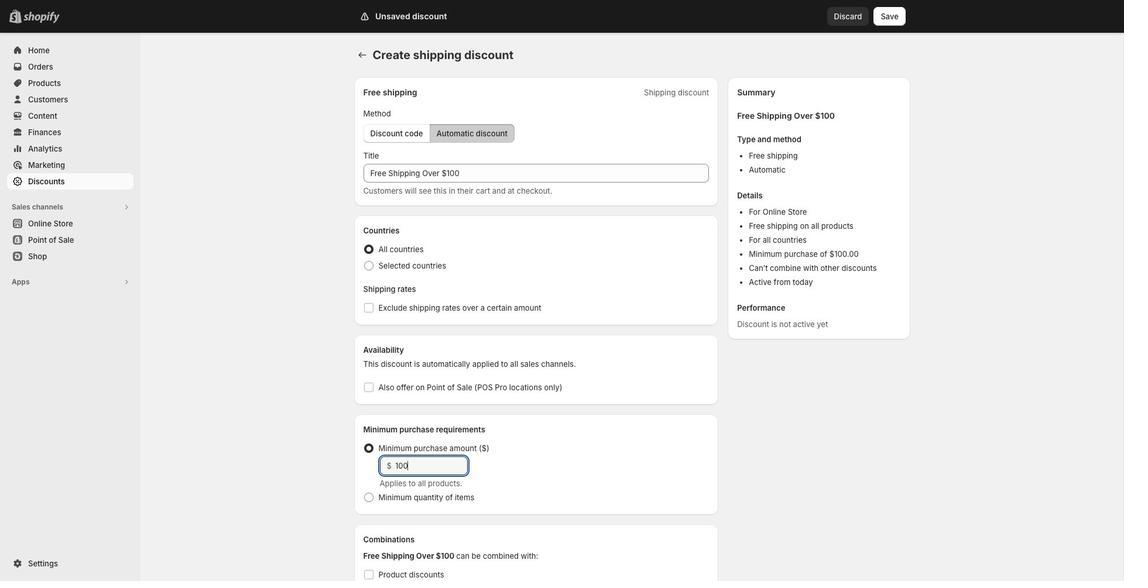 Task type: describe. For each thing, give the bounding box(es) containing it.
0.00 text field
[[395, 457, 468, 476]]



Task type: locate. For each thing, give the bounding box(es) containing it.
shopify image
[[23, 12, 60, 23]]

None text field
[[363, 164, 709, 183]]



Task type: vqa. For each thing, say whether or not it's contained in the screenshot.
Segments link
no



